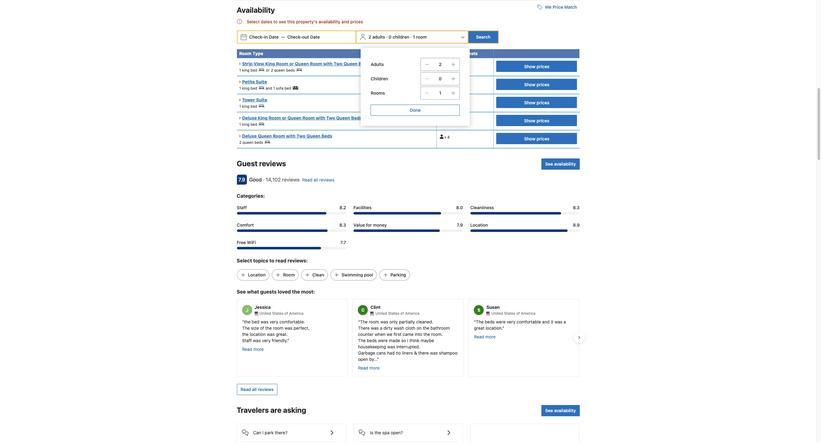 Task type: describe. For each thing, give the bounding box(es) containing it.
so
[[401, 338, 406, 344]]

was up friendly. at the bottom of the page
[[267, 332, 275, 337]]

bathroom
[[431, 326, 450, 331]]

beds down strip view king room or queen room with two queen beds link
[[286, 68, 295, 73]]

show prices for room
[[524, 64, 550, 69]]

1 × 4 from the top
[[444, 117, 450, 122]]

read
[[276, 258, 286, 264]]

check-in date — check-out date
[[249, 34, 320, 40]]

america for cloth
[[405, 311, 420, 316]]

housekeeping
[[358, 344, 386, 350]]

2 1 king bed from the top
[[239, 86, 257, 91]]

came
[[403, 332, 414, 337]]

2 inside button
[[369, 34, 371, 40]]

jessica
[[255, 305, 271, 310]]

number of guests
[[439, 51, 478, 56]]

availability inside select dates to see this property's availability and prices 'region'
[[319, 19, 340, 24]]

select dates to see this property's availability and prices
[[247, 19, 363, 24]]

more for " the beds were very comfortable and it was a great location.
[[485, 334, 496, 340]]

in
[[264, 34, 268, 40]]

wifi
[[247, 240, 256, 245]]

1 date from the left
[[269, 34, 279, 40]]

location.
[[486, 326, 502, 331]]

deluxe queen room with two queen beds
[[242, 133, 332, 139]]

see what guests loved the most:
[[237, 289, 315, 295]]

read for " the room was only partially cleaned. there was a dirty wash cloth on the bathroom counter when we first came into the room. the beds were made so i think maybe housekeeping was interrupted. garbage cans had no liners & there was shampoo open by...
[[358, 366, 368, 371]]

1 horizontal spatial ·
[[386, 34, 388, 40]]

show for room
[[524, 64, 536, 69]]

read inside button
[[241, 387, 251, 392]]

2 horizontal spatial ·
[[411, 34, 412, 40]]

prices inside select dates to see this property's availability and prices 'region'
[[350, 19, 363, 24]]

0 vertical spatial two
[[334, 61, 343, 66]]

cleanliness
[[470, 205, 494, 211]]

into
[[415, 332, 422, 337]]

for
[[366, 223, 372, 228]]

pool
[[364, 273, 373, 278]]

1 vertical spatial see
[[237, 289, 246, 295]]

adults
[[371, 62, 384, 67]]

&
[[414, 351, 417, 356]]

value for money
[[354, 223, 387, 228]]

0 horizontal spatial ·
[[263, 177, 265, 183]]

open
[[358, 357, 368, 362]]

is the spa open? button
[[359, 425, 458, 437]]

prices for deluxe king room or queen room with two queen beds
[[537, 118, 550, 123]]

this is a carousel with rotating slides. it displays featured reviews of the property. use the next and previous buttons to navigate. region
[[232, 297, 585, 379]]

room up deluxe queen room with two queen beds link
[[269, 115, 281, 121]]

can
[[253, 431, 261, 436]]

shampoo
[[439, 351, 458, 356]]

was up "location"
[[261, 320, 269, 325]]

view
[[254, 61, 264, 66]]

tower
[[242, 97, 255, 103]]

2 4 from the top
[[448, 135, 450, 140]]

comfortable.
[[280, 320, 305, 325]]

8.2
[[340, 205, 346, 211]]

deluxe queen room with two queen beds link
[[239, 133, 332, 139]]

park
[[265, 431, 274, 436]]

was inside " the beds were very comfortable and it was a great location.
[[555, 320, 563, 325]]

2 adults · 0 children · 1 room
[[369, 34, 427, 40]]

the up there
[[360, 320, 368, 325]]

0 vertical spatial with
[[323, 61, 333, 66]]

comfort 8.3 meter
[[237, 230, 346, 232]]

susan
[[487, 305, 500, 310]]

of inside " the bed was very comfortable. the size of the room was perfect. the location was great. staff was very friendly.
[[260, 326, 264, 331]]

there
[[358, 326, 370, 331]]

location
[[250, 332, 266, 337]]

no
[[396, 351, 401, 356]]

children
[[393, 34, 409, 40]]

and inside " the beds were very comfortable and it was a great location.
[[542, 320, 550, 325]]

was down comfortable.
[[285, 326, 293, 331]]

room inside the " the room was only partially cleaned. there was a dirty wash cloth on the bathroom counter when we first came into the room. the beds were made so i think maybe housekeeping was interrupted. garbage cans had no liners & there was shampoo open by...
[[369, 320, 379, 325]]

only
[[390, 320, 398, 325]]

room down the deluxe king room or queen room with two queen beds link at the top left
[[273, 133, 285, 139]]

read for " the beds were very comfortable and it was a great location.
[[474, 334, 484, 340]]

united states of america image for jessica
[[255, 312, 258, 316]]

travelers are asking
[[237, 406, 306, 415]]

staff inside " the bed was very comfortable. the size of the room was perfect. the location was great. staff was very friendly.
[[242, 338, 252, 344]]

1 × from the top
[[444, 117, 447, 122]]

check-in date button
[[247, 32, 281, 43]]

united states of america for comfortable
[[492, 311, 536, 316]]

of right "number"
[[458, 51, 462, 56]]

cleaned.
[[416, 320, 433, 325]]

strip view king room or queen room with two queen beds link
[[239, 61, 370, 66]]

property's
[[296, 19, 318, 24]]

see availability button for travelers are asking
[[542, 406, 580, 417]]

strip view king room or queen room with two queen beds
[[242, 61, 370, 66]]

think
[[410, 338, 420, 344]]

strip
[[242, 61, 253, 66]]

0 horizontal spatial queen
[[243, 140, 254, 145]]

this
[[287, 19, 295, 24]]

0 vertical spatial queen
[[274, 68, 285, 73]]

0 vertical spatial beds
[[359, 61, 370, 66]]

was up when
[[371, 326, 379, 331]]

we
[[545, 4, 552, 10]]

cans
[[377, 351, 386, 356]]

2 vertical spatial two
[[297, 133, 306, 139]]

by...
[[369, 357, 377, 362]]

cleanliness 8.3 meter
[[470, 212, 580, 215]]

petite suite
[[242, 79, 267, 85]]

states for partially
[[388, 311, 400, 316]]

suite for petite suite
[[256, 79, 267, 85]]

1 horizontal spatial or
[[282, 115, 287, 121]]

4 1 king bed from the top
[[239, 122, 257, 127]]

2 date from the left
[[310, 34, 320, 40]]

see availability for travelers are asking
[[545, 408, 576, 414]]

0 vertical spatial 7.9
[[238, 177, 245, 183]]

2 check- from the left
[[287, 34, 302, 40]]

1 horizontal spatial location
[[470, 223, 488, 228]]

show prices for beds
[[524, 136, 550, 141]]

1 horizontal spatial 0
[[439, 76, 442, 81]]

clean
[[312, 273, 324, 278]]

price
[[553, 4, 563, 10]]

tower suite link
[[239, 97, 267, 103]]

open?
[[391, 431, 403, 436]]

read for " the bed was very comfortable. the size of the room was perfect. the location was great. staff was very friendly.
[[242, 347, 252, 352]]

match
[[564, 4, 577, 10]]

0 vertical spatial staff
[[237, 205, 247, 211]]

categories:
[[237, 193, 265, 199]]

is the spa open?
[[370, 431, 403, 436]]

adults
[[373, 34, 385, 40]]

petite suite link
[[239, 79, 267, 85]]

0 horizontal spatial 2 queen beds
[[239, 140, 263, 145]]

1 horizontal spatial read all reviews
[[302, 177, 335, 183]]

room up strip on the left
[[239, 51, 252, 56]]

of for the room was only partially cleaned. there was a dirty wash cloth on the bathroom counter when we first came into the room. the beds were made so i think maybe housekeeping was interrupted. garbage cans had no liners & there was shampoo open by...
[[401, 311, 404, 316]]

prices for strip view king room or queen room with two queen beds
[[537, 64, 550, 69]]

we
[[387, 332, 392, 337]]

facilities
[[354, 205, 372, 211]]

1 vertical spatial king
[[258, 115, 268, 121]]

rated good element
[[249, 177, 262, 183]]

8.3 for comfort
[[340, 223, 346, 228]]

reviews inside guest reviews element
[[259, 159, 286, 168]]

can i park there?
[[253, 431, 288, 436]]

dirty
[[384, 326, 393, 331]]

1 sofa bed
[[273, 86, 291, 91]]

united states of america image for susan
[[487, 312, 490, 316]]

liners
[[402, 351, 413, 356]]

show prices for with
[[524, 118, 550, 123]]

1 vertical spatial and
[[266, 86, 272, 91]]

3 show prices from the top
[[524, 100, 550, 105]]

i inside can i park there? button
[[262, 431, 264, 436]]

states for comfortable
[[504, 311, 516, 316]]

read more for " the bed was very comfortable. the size of the room was perfect. the location was great. staff was very friendly.
[[242, 347, 264, 352]]

read more button for the room was only partially cleaned. there was a dirty wash cloth on the bathroom counter when we first came into the room. the beds were made so i think maybe housekeeping was interrupted. garbage cans had no liners & there was shampoo open by...
[[358, 365, 380, 372]]

2 king from the top
[[242, 86, 250, 91]]

asking
[[283, 406, 306, 415]]

room down 'read'
[[283, 273, 295, 278]]

value for money 7.9 meter
[[354, 230, 463, 232]]

select topics to read reviews:
[[237, 258, 308, 264]]

money
[[373, 223, 387, 228]]

are
[[270, 406, 282, 415]]

2 vertical spatial beds
[[322, 133, 332, 139]]

show for beds
[[524, 136, 536, 141]]

read more for " the beds were very comfortable and it was a great location.
[[474, 334, 496, 340]]

" the room was only partially cleaned. there was a dirty wash cloth on the bathroom counter when we first came into the room. the beds were made so i think maybe housekeeping was interrupted. garbage cans had no liners & there was shampoo open by...
[[358, 320, 458, 362]]

of for the bed was very comfortable. the size of the room was perfect. the location was great. staff was very friendly.
[[285, 311, 288, 316]]

comfortable
[[517, 320, 541, 325]]

—
[[281, 34, 285, 40]]

3 show from the top
[[524, 100, 536, 105]]

1 vertical spatial location
[[248, 273, 266, 278]]

location 8.9 meter
[[470, 230, 580, 232]]

we price match
[[545, 4, 577, 10]]

3 america from the left
[[521, 311, 536, 316]]

guests for what
[[260, 289, 277, 295]]

check-out date button
[[285, 32, 322, 43]]

done
[[410, 108, 421, 113]]

14,102
[[266, 177, 281, 183]]

review categories element
[[237, 192, 265, 200]]

guest
[[237, 159, 258, 168]]

spa
[[382, 431, 390, 436]]

see availability for guest reviews
[[545, 162, 576, 167]]

2 vertical spatial with
[[286, 133, 296, 139]]

united for jessica
[[260, 311, 271, 316]]

travelers
[[237, 406, 269, 415]]



Task type: vqa. For each thing, say whether or not it's contained in the screenshot.
Check-out Date button
yes



Task type: locate. For each thing, give the bounding box(es) containing it.
1 horizontal spatial all
[[314, 177, 318, 183]]

queen up sofa
[[274, 68, 285, 73]]

1 vertical spatial two
[[326, 115, 335, 121]]

0 horizontal spatial 7.9
[[238, 177, 245, 183]]

" inside the " the room was only partially cleaned. there was a dirty wash cloth on the bathroom counter when we first came into the room. the beds were made so i think maybe housekeeping was interrupted. garbage cans had no liners & there was shampoo open by...
[[358, 320, 360, 325]]

to inside 'region'
[[274, 19, 278, 24]]

date right the out
[[310, 34, 320, 40]]

8.9
[[573, 223, 580, 228]]

were up location.
[[496, 320, 506, 325]]

states for comfortable.
[[272, 311, 284, 316]]

1 vertical spatial suite
[[256, 97, 267, 103]]

2 vertical spatial "
[[377, 357, 379, 362]]

2 horizontal spatial read more
[[474, 334, 496, 340]]

2 " from the left
[[358, 320, 360, 325]]

guests down "search" button
[[463, 51, 478, 56]]

2 america from the left
[[405, 311, 420, 316]]

0 horizontal spatial were
[[378, 338, 388, 344]]

the inside button
[[375, 431, 381, 436]]

united states of america up comfortable.
[[260, 311, 304, 316]]

beds
[[359, 61, 370, 66], [351, 115, 362, 121], [322, 133, 332, 139]]

2 horizontal spatial and
[[542, 320, 550, 325]]

7.7
[[340, 240, 346, 245]]

room up deluxe queen room with two queen beds
[[303, 115, 315, 121]]

4
[[448, 117, 450, 122], [448, 135, 450, 140]]

sofa
[[276, 86, 284, 91]]

a for it
[[564, 320, 566, 325]]

1 vertical spatial 2 queen beds
[[239, 140, 263, 145]]

select for select dates to see this property's availability and prices
[[247, 19, 260, 24]]

0 horizontal spatial united
[[260, 311, 271, 316]]

1 " from the left
[[242, 320, 244, 325]]

1 see availability button from the top
[[542, 159, 580, 170]]

united down susan
[[492, 311, 503, 316]]

1 horizontal spatial read more button
[[358, 365, 380, 372]]

0 vertical spatial 2 queen beds
[[271, 68, 295, 73]]

1 check- from the left
[[249, 34, 264, 40]]

0 vertical spatial room
[[416, 34, 427, 40]]

clint
[[371, 305, 381, 310]]

type
[[253, 51, 263, 56]]

staff down "location"
[[242, 338, 252, 344]]

bed
[[251, 68, 257, 73], [251, 86, 257, 91], [285, 86, 291, 91], [251, 104, 257, 109], [251, 122, 257, 127], [252, 320, 259, 325]]

" the beds were very comfortable and it was a great location.
[[474, 320, 566, 331]]

0 horizontal spatial 0
[[389, 34, 392, 40]]

availability
[[237, 6, 275, 14]]

united states of america up only
[[376, 311, 420, 316]]

suite right 'tower'
[[256, 97, 267, 103]]

room right view
[[276, 61, 288, 66]]

united states of america image down susan
[[487, 312, 490, 316]]

3 states from the left
[[504, 311, 516, 316]]

more
[[485, 334, 496, 340], [253, 347, 264, 352], [369, 366, 380, 371]]

1 1 king bed from the top
[[239, 68, 257, 73]]

of right size
[[260, 326, 264, 331]]

1 horizontal spatial united states of america
[[376, 311, 420, 316]]

1 vertical spatial read all reviews
[[241, 387, 274, 392]]

room up the great. on the left bottom
[[273, 326, 283, 331]]

read all reviews inside button
[[241, 387, 274, 392]]

0 vertical spatial × 4
[[444, 117, 450, 122]]

and
[[342, 19, 349, 24], [266, 86, 272, 91], [542, 320, 550, 325]]

1 horizontal spatial united
[[376, 311, 387, 316]]

0 vertical spatial i
[[407, 338, 408, 344]]

see availability button
[[542, 159, 580, 170], [542, 406, 580, 417]]

there?
[[275, 431, 288, 436]]

very inside " the beds were very comfortable and it was a great location.
[[507, 320, 516, 325]]

america for perfect.
[[289, 311, 304, 316]]

1 united states of america from the left
[[260, 311, 304, 316]]

free wifi
[[237, 240, 256, 245]]

garbage
[[358, 351, 375, 356]]

2 vertical spatial more
[[369, 366, 380, 371]]

1 show from the top
[[524, 64, 536, 69]]

0 horizontal spatial room
[[273, 326, 283, 331]]

3 united from the left
[[492, 311, 503, 316]]

0 horizontal spatial i
[[262, 431, 264, 436]]

0 horizontal spatial read all reviews
[[241, 387, 274, 392]]

the left size
[[242, 326, 250, 331]]

2
[[369, 34, 371, 40], [439, 62, 442, 67], [271, 68, 273, 73], [239, 140, 242, 145]]

" for " the room was only partially cleaned. there was a dirty wash cloth on the bathroom counter when we first came into the room. the beds were made so i think maybe housekeeping was interrupted. garbage cans had no liners & there was shampoo open by...
[[358, 320, 360, 325]]

beds inside " the beds were very comfortable and it was a great location.
[[485, 320, 495, 325]]

2 vertical spatial and
[[542, 320, 550, 325]]

read more
[[474, 334, 496, 340], [242, 347, 264, 352], [358, 366, 380, 371]]

read more button down by... at the bottom left of page
[[358, 365, 380, 372]]

2 vertical spatial availability
[[554, 408, 576, 414]]

8.3 for cleanliness
[[573, 205, 580, 211]]

select dates to see this property's availability and prices region
[[237, 18, 580, 26]]

united states of america image
[[255, 312, 258, 316], [487, 312, 490, 316]]

2 queen beds up 1 sofa bed
[[271, 68, 295, 73]]

0 horizontal spatial date
[[269, 34, 279, 40]]

0 vertical spatial king
[[265, 61, 275, 66]]

1 vertical spatial with
[[316, 115, 325, 121]]

0 horizontal spatial america
[[289, 311, 304, 316]]

united states of america for partially
[[376, 311, 420, 316]]

beds inside the " the room was only partially cleaned. there was a dirty wash cloth on the bathroom counter when we first came into the room. the beds were made so i think maybe housekeeping was interrupted. garbage cans had no liners & there was shampoo open by...
[[367, 338, 377, 344]]

very for comfortable
[[507, 320, 516, 325]]

1 vertical spatial more
[[253, 347, 264, 352]]

1 vertical spatial i
[[262, 431, 264, 436]]

1 vertical spatial ×
[[444, 135, 447, 140]]

of up " the beds were very comfortable and it was a great location.
[[517, 311, 520, 316]]

deluxe king room or queen room with two queen beds link
[[239, 115, 362, 121]]

were down when
[[378, 338, 388, 344]]

more down "location"
[[253, 347, 264, 352]]

most:
[[301, 289, 315, 295]]

1 vertical spatial beds
[[351, 115, 362, 121]]

the inside " the beds were very comfortable and it was a great location.
[[476, 320, 484, 325]]

select inside 'region'
[[247, 19, 260, 24]]

0 horizontal spatial and
[[266, 86, 272, 91]]

deluxe for deluxe queen room with two queen beds
[[242, 133, 257, 139]]

" inside " the bed was very comfortable. the size of the room was perfect. the location was great. staff was very friendly.
[[242, 320, 244, 325]]

2 see availability button from the top
[[542, 406, 580, 417]]

see
[[279, 19, 286, 24]]

read more down by... at the bottom left of page
[[358, 366, 380, 371]]

2 united from the left
[[376, 311, 387, 316]]

room down check-out date button
[[310, 61, 322, 66]]

1 horizontal spatial states
[[388, 311, 400, 316]]

0
[[389, 34, 392, 40], [439, 76, 442, 81]]

2 see availability from the top
[[545, 408, 576, 414]]

2 horizontal spatial united
[[492, 311, 503, 316]]

0 left children
[[389, 34, 392, 40]]

guest reviews
[[237, 159, 286, 168]]

see for guest reviews
[[545, 162, 553, 167]]

1 horizontal spatial united states of america image
[[487, 312, 490, 316]]

0 vertical spatial or
[[289, 61, 294, 66]]

made
[[389, 338, 400, 344]]

a right it
[[564, 320, 566, 325]]

availability
[[319, 19, 340, 24], [554, 162, 576, 167], [554, 408, 576, 414]]

read more button down "location"
[[242, 347, 264, 353]]

2 vertical spatial room
[[273, 326, 283, 331]]

1 united from the left
[[260, 311, 271, 316]]

more down by... at the bottom left of page
[[369, 366, 380, 371]]

show prices
[[524, 64, 550, 69], [524, 82, 550, 87], [524, 100, 550, 105], [524, 118, 550, 123], [524, 136, 550, 141]]

i inside the " the room was only partially cleaned. there was a dirty wash cloth on the bathroom counter when we first came into the room. the beds were made so i think maybe housekeeping was interrupted. garbage cans had no liners & there was shampoo open by...
[[407, 338, 408, 344]]

suite right 'petite'
[[256, 79, 267, 85]]

1 horizontal spatial queen
[[274, 68, 285, 73]]

staff
[[237, 205, 247, 211], [242, 338, 252, 344]]

prices for deluxe queen room with two queen beds
[[537, 136, 550, 141]]

of
[[458, 51, 462, 56], [285, 311, 288, 316], [401, 311, 404, 316], [517, 311, 520, 316], [260, 326, 264, 331]]

3 united states of america from the left
[[492, 311, 536, 316]]

guests right what
[[260, 289, 277, 295]]

interrupted.
[[396, 344, 420, 350]]

deluxe for deluxe king room or queen room with two queen beds
[[242, 115, 257, 121]]

see for travelers are asking
[[545, 408, 553, 414]]

0 vertical spatial see
[[545, 162, 553, 167]]

" the bed was very comfortable. the size of the room was perfect. the location was great. staff was very friendly.
[[242, 320, 310, 344]]

room down select dates to see this property's availability and prices 'region'
[[416, 34, 427, 40]]

see availability
[[545, 162, 576, 167], [545, 408, 576, 414]]

0 horizontal spatial a
[[380, 326, 382, 331]]

show for with
[[524, 118, 536, 123]]

location down "topics"
[[248, 273, 266, 278]]

check- right —
[[287, 34, 302, 40]]

deluxe up guest
[[242, 133, 257, 139]]

children
[[371, 76, 388, 81]]

0 horizontal spatial states
[[272, 311, 284, 316]]

1 vertical spatial 8.3
[[340, 223, 346, 228]]

" for location.
[[502, 326, 504, 331]]

staff down review categories element
[[237, 205, 247, 211]]

0 horizontal spatial 8.3
[[340, 223, 346, 228]]

1 horizontal spatial date
[[310, 34, 320, 40]]

bed inside " the bed was very comfortable. the size of the room was perfect. the location was great. staff was very friendly.
[[252, 320, 259, 325]]

united
[[260, 311, 271, 316], [376, 311, 387, 316], [492, 311, 503, 316]]

was right 'there'
[[430, 351, 438, 356]]

2 × 4 from the top
[[444, 135, 450, 140]]

0 horizontal spatial or
[[266, 68, 270, 73]]

" for wash
[[377, 357, 379, 362]]

were inside the " the room was only partially cleaned. there was a dirty wash cloth on the bathroom counter when we first came into the room. the beds were made so i think maybe housekeeping was interrupted. garbage cans had no liners & there was shampoo open by...
[[378, 338, 388, 344]]

1 vertical spatial see availability button
[[542, 406, 580, 417]]

· right rated good "element"
[[263, 177, 265, 183]]

0 vertical spatial location
[[470, 223, 488, 228]]

1 vertical spatial 7.9
[[457, 223, 463, 228]]

1 horizontal spatial america
[[405, 311, 420, 316]]

or up 1 sofa bed
[[289, 61, 294, 66]]

of up partially
[[401, 311, 404, 316]]

more for " the bed was very comfortable. the size of the room was perfect. the location was great. staff was very friendly.
[[253, 347, 264, 352]]

scored 7.9 element
[[237, 175, 247, 185]]

states up only
[[388, 311, 400, 316]]

" for " the beds were very comfortable and it was a great location.
[[474, 320, 476, 325]]

0 horizontal spatial more
[[253, 347, 264, 352]]

location down cleanliness
[[470, 223, 488, 228]]

3 " from the left
[[474, 320, 476, 325]]

beds up housekeeping
[[367, 338, 377, 344]]

" inside " the beds were very comfortable and it was a great location.
[[474, 320, 476, 325]]

maybe
[[421, 338, 434, 344]]

read more button
[[474, 334, 496, 340], [242, 347, 264, 353], [358, 365, 380, 372]]

was down "location"
[[253, 338, 261, 344]]

to left see
[[274, 19, 278, 24]]

counter
[[358, 332, 374, 337]]

check-
[[249, 34, 264, 40], [287, 34, 302, 40]]

with
[[323, 61, 333, 66], [316, 115, 325, 121], [286, 133, 296, 139]]

8.3 left value
[[340, 223, 346, 228]]

was up had
[[387, 344, 395, 350]]

very up the great. on the left bottom
[[270, 320, 278, 325]]

0 vertical spatial read more
[[474, 334, 496, 340]]

2 united states of america from the left
[[376, 311, 420, 316]]

read more down great
[[474, 334, 496, 340]]

reviews
[[259, 159, 286, 168], [282, 177, 300, 183], [319, 177, 335, 183], [258, 387, 274, 392]]

queen
[[274, 68, 285, 73], [243, 140, 254, 145]]

select left "topics"
[[237, 258, 252, 264]]

date right in
[[269, 34, 279, 40]]

0 horizontal spatial united states of america image
[[255, 312, 258, 316]]

0 vertical spatial suite
[[256, 79, 267, 85]]

s
[[478, 308, 481, 313]]

4 show from the top
[[524, 118, 536, 123]]

" for " the bed was very comfortable. the size of the room was perfect. the location was great. staff was very friendly.
[[242, 320, 244, 325]]

staff 8.2 meter
[[237, 212, 346, 215]]

0 inside button
[[389, 34, 392, 40]]

prices for petite suite
[[537, 82, 550, 87]]

1 horizontal spatial 7.9
[[457, 223, 463, 228]]

1 horizontal spatial a
[[564, 320, 566, 325]]

4 king from the top
[[242, 122, 250, 127]]

1 horizontal spatial guests
[[463, 51, 478, 56]]

0 vertical spatial and
[[342, 19, 349, 24]]

1 horizontal spatial i
[[407, 338, 408, 344]]

0 vertical spatial 0
[[389, 34, 392, 40]]

1 king bed
[[239, 68, 257, 73], [239, 86, 257, 91], [239, 104, 257, 109], [239, 122, 257, 127]]

0 horizontal spatial guests
[[260, 289, 277, 295]]

1 see availability from the top
[[545, 162, 576, 167]]

united down clint
[[376, 311, 387, 316]]

swimming pool
[[342, 273, 373, 278]]

2 horizontal spatial or
[[289, 61, 294, 66]]

all inside button
[[252, 387, 257, 392]]

1 vertical spatial read more button
[[242, 347, 264, 353]]

4 show prices from the top
[[524, 118, 550, 123]]

good · 14,102 reviews
[[249, 177, 300, 183]]

king right view
[[265, 61, 275, 66]]

check- up "type"
[[249, 34, 264, 40]]

united states of america up " the beds were very comfortable and it was a great location.
[[492, 311, 536, 316]]

united for susan
[[492, 311, 503, 316]]

1 vertical spatial read more
[[242, 347, 264, 352]]

or up petite suite
[[266, 68, 270, 73]]

0 vertical spatial were
[[496, 320, 506, 325]]

america up comfortable.
[[289, 311, 304, 316]]

beds up location.
[[485, 320, 495, 325]]

more down location.
[[485, 334, 496, 340]]

wash
[[394, 326, 404, 331]]

very for comfortable.
[[270, 320, 278, 325]]

united states of america for comfortable.
[[260, 311, 304, 316]]

availability for travelers are asking
[[554, 408, 576, 414]]

0 vertical spatial more
[[485, 334, 496, 340]]

2 show prices from the top
[[524, 82, 550, 87]]

1 vertical spatial guests
[[260, 289, 277, 295]]

very left the comfortable
[[507, 320, 516, 325]]

1 states from the left
[[272, 311, 284, 316]]

tower suite
[[242, 97, 267, 103]]

great.
[[276, 332, 288, 337]]

deluxe king room or queen room with two queen beds
[[242, 115, 362, 121]]

more for " the room was only partially cleaned. there was a dirty wash cloth on the bathroom counter when we first came into the room. the beds were made so i think maybe housekeeping was interrupted. garbage cans had no liners & there was shampoo open by...
[[369, 366, 380, 371]]

and inside 'region'
[[342, 19, 349, 24]]

america up partially
[[405, 311, 420, 316]]

read more for " the room was only partially cleaned. there was a dirty wash cloth on the bathroom counter when we first came into the room. the beds were made so i think maybe housekeeping was interrupted. garbage cans had no liners & there was shampoo open by...
[[358, 366, 380, 371]]

0 vertical spatial availability
[[319, 19, 340, 24]]

suite for tower suite
[[256, 97, 267, 103]]

2 queen beds
[[271, 68, 295, 73], [239, 140, 263, 145]]

2 queen beds up guest
[[239, 140, 263, 145]]

a for there
[[380, 326, 382, 331]]

· right children
[[411, 34, 412, 40]]

· right the adults
[[386, 34, 388, 40]]

see availability button for guest reviews
[[542, 159, 580, 170]]

parking
[[391, 273, 406, 278]]

were inside " the beds were very comfortable and it was a great location.
[[496, 320, 506, 325]]

or up deluxe queen room with two queen beds link
[[282, 115, 287, 121]]

the up great
[[476, 320, 484, 325]]

reviews inside read all reviews button
[[258, 387, 274, 392]]

0 horizontal spatial location
[[248, 273, 266, 278]]

very down "location"
[[262, 338, 271, 344]]

united states of america image down jessica
[[255, 312, 258, 316]]

room type
[[239, 51, 263, 56]]

1 vertical spatial to
[[269, 258, 274, 264]]

1 show prices from the top
[[524, 64, 550, 69]]

8.3 up "8.9"
[[573, 205, 580, 211]]

7.9 left rated good "element"
[[238, 177, 245, 183]]

i right the so
[[407, 338, 408, 344]]

queen
[[295, 61, 309, 66], [344, 61, 358, 66], [288, 115, 302, 121], [336, 115, 350, 121], [258, 133, 272, 139], [307, 133, 321, 139]]

the
[[292, 289, 300, 295], [244, 320, 251, 325], [265, 326, 272, 331], [423, 326, 429, 331], [242, 332, 249, 337], [424, 332, 430, 337], [375, 431, 381, 436]]

1 king from the top
[[242, 68, 250, 73]]

was up dirty
[[381, 320, 388, 325]]

deluxe down 'tower'
[[242, 115, 257, 121]]

2 horizontal spatial room
[[416, 34, 427, 40]]

prices for tower suite
[[537, 100, 550, 105]]

of up comfortable.
[[285, 311, 288, 316]]

was right it
[[555, 320, 563, 325]]

room
[[416, 34, 427, 40], [369, 320, 379, 325], [273, 326, 283, 331]]

room inside " the bed was very comfortable. the size of the room was perfect. the location was great. staff was very friendly.
[[273, 326, 283, 331]]

dates
[[261, 19, 272, 24]]

a inside " the beds were very comfortable and it was a great location.
[[564, 320, 566, 325]]

reviews:
[[288, 258, 308, 264]]

i right "can"
[[262, 431, 264, 436]]

read more button for the beds were very comfortable and it was a great location.
[[474, 334, 496, 340]]

room down united states of america image
[[369, 320, 379, 325]]

5 show prices from the top
[[524, 136, 550, 141]]

1 4 from the top
[[448, 117, 450, 122]]

" down cans
[[377, 357, 379, 362]]

1 vertical spatial staff
[[242, 338, 252, 344]]

2 horizontal spatial read more button
[[474, 334, 496, 340]]

0 down "number"
[[439, 76, 442, 81]]

1 horizontal spatial check-
[[287, 34, 302, 40]]

the inside " the bed was very comfortable. the size of the room was perfect. the location was great. staff was very friendly.
[[242, 326, 250, 331]]

to
[[274, 19, 278, 24], [269, 258, 274, 264]]

1 vertical spatial queen
[[243, 140, 254, 145]]

america up the comfortable
[[521, 311, 536, 316]]

of for the beds were very comfortable and it was a great location.
[[517, 311, 520, 316]]

1 horizontal spatial 2 queen beds
[[271, 68, 295, 73]]

states up " the beds were very comfortable and it was a great location.
[[504, 311, 516, 316]]

read more button down great
[[474, 334, 496, 340]]

2 show from the top
[[524, 82, 536, 87]]

"
[[242, 320, 244, 325], [358, 320, 360, 325], [474, 320, 476, 325]]

king
[[265, 61, 275, 66], [258, 115, 268, 121]]

1 united states of america image from the left
[[255, 312, 258, 316]]

0 vertical spatial 4
[[448, 117, 450, 122]]

0 horizontal spatial united states of america
[[260, 311, 304, 316]]

guest reviews element
[[237, 159, 539, 169]]

2 vertical spatial see
[[545, 408, 553, 414]]

2 united states of america image from the left
[[487, 312, 490, 316]]

1 america from the left
[[289, 311, 304, 316]]

states up comfortable.
[[272, 311, 284, 316]]

2 × from the top
[[444, 135, 447, 140]]

facilities 8.0 meter
[[354, 212, 463, 215]]

great
[[474, 326, 485, 331]]

size
[[251, 326, 259, 331]]

1 horizontal spatial "
[[358, 320, 360, 325]]

2 states from the left
[[388, 311, 400, 316]]

1 deluxe from the top
[[242, 115, 257, 121]]

queen up guest
[[243, 140, 254, 145]]

king down tower suite
[[258, 115, 268, 121]]

out
[[302, 34, 309, 40]]

" right great
[[502, 326, 504, 331]]

a inside the " the room was only partially cleaned. there was a dirty wash cloth on the bathroom counter when we first came into the room. the beds were made so i think maybe housekeeping was interrupted. garbage cans had no liners & there was shampoo open by...
[[380, 326, 382, 331]]

beds up guest reviews
[[255, 140, 263, 145]]

0 horizontal spatial "
[[242, 320, 244, 325]]

3 1 king bed from the top
[[239, 104, 257, 109]]

to for topics
[[269, 258, 274, 264]]

read
[[302, 177, 313, 183], [474, 334, 484, 340], [242, 347, 252, 352], [358, 366, 368, 371], [241, 387, 251, 392]]

room inside button
[[416, 34, 427, 40]]

3 king from the top
[[242, 104, 250, 109]]

availability for guest reviews
[[554, 162, 576, 167]]

read more down "location"
[[242, 347, 264, 352]]

read more button for the bed was very comfortable. the size of the room was perfect. the location was great. staff was very friendly.
[[242, 347, 264, 353]]

2 horizontal spatial "
[[474, 320, 476, 325]]

5 show from the top
[[524, 136, 536, 141]]

it
[[551, 320, 554, 325]]

united for clint
[[376, 311, 387, 316]]

to for dates
[[274, 19, 278, 24]]

0 horizontal spatial "
[[287, 338, 289, 344]]

1 vertical spatial select
[[237, 258, 252, 264]]

0 vertical spatial to
[[274, 19, 278, 24]]

guests for of
[[463, 51, 478, 56]]

" down the great. on the left bottom
[[287, 338, 289, 344]]

comfort
[[237, 223, 254, 228]]

topics
[[253, 258, 268, 264]]

united down jessica
[[260, 311, 271, 316]]

swimming
[[342, 273, 363, 278]]

1 horizontal spatial read more
[[358, 366, 380, 371]]

select down the availability
[[247, 19, 260, 24]]

partially
[[399, 320, 415, 325]]

deluxe
[[242, 115, 257, 121], [242, 133, 257, 139]]

beds
[[286, 68, 295, 73], [255, 140, 263, 145], [485, 320, 495, 325], [367, 338, 377, 344]]

search button
[[469, 31, 498, 43]]

good
[[249, 177, 262, 183]]

petite
[[242, 79, 255, 85]]

2 deluxe from the top
[[242, 133, 257, 139]]

read all reviews button
[[237, 384, 277, 396]]

free wifi 7.7 meter
[[237, 247, 346, 250]]

1 inside 2 adults · 0 children · 1 room button
[[413, 34, 415, 40]]

united states of america image
[[371, 312, 374, 316]]

1 vertical spatial deluxe
[[242, 133, 257, 139]]

7.9 down 8.0
[[457, 223, 463, 228]]

the down counter
[[358, 338, 366, 344]]

" for was
[[287, 338, 289, 344]]

had
[[387, 351, 395, 356]]

select for select topics to read reviews:
[[237, 258, 252, 264]]

number
[[439, 51, 457, 56]]



